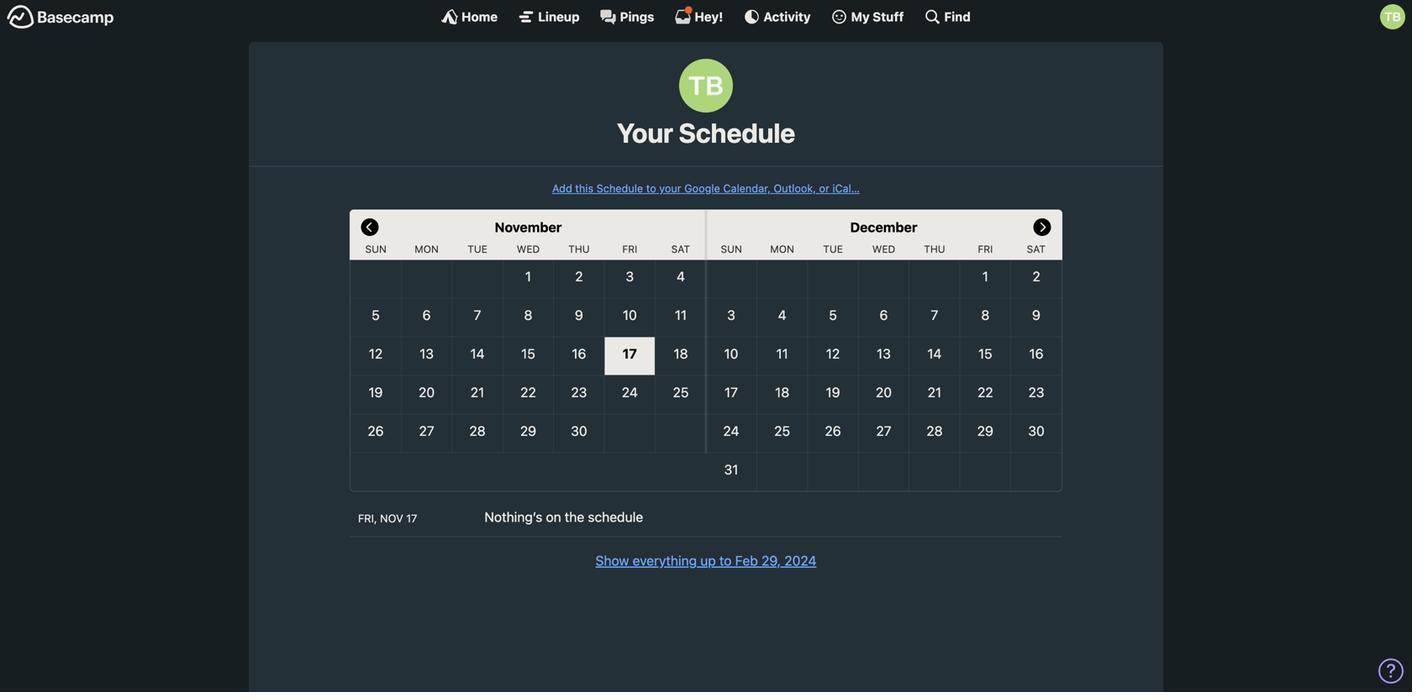 Task type: locate. For each thing, give the bounding box(es) containing it.
1 horizontal spatial wed
[[873, 243, 896, 255]]

mon for december
[[770, 243, 795, 255]]

0 horizontal spatial thu
[[569, 243, 590, 255]]

wed for november
[[517, 243, 540, 255]]

december
[[850, 220, 918, 235]]

everything
[[633, 553, 697, 569]]

1 sun from the left
[[365, 243, 387, 255]]

schedule
[[679, 117, 796, 149], [597, 182, 643, 195]]

0 horizontal spatial tue
[[468, 243, 488, 255]]

1 horizontal spatial tim burton image
[[1381, 4, 1406, 29]]

1 thu from the left
[[569, 243, 590, 255]]

1 sat from the left
[[671, 243, 690, 255]]

to for your
[[646, 182, 656, 195]]

thu for november
[[569, 243, 590, 255]]

fri
[[622, 243, 638, 255], [978, 243, 993, 255]]

0 horizontal spatial to
[[646, 182, 656, 195]]

0 vertical spatial to
[[646, 182, 656, 195]]

to
[[646, 182, 656, 195], [720, 553, 732, 569]]

2 wed from the left
[[873, 243, 896, 255]]

1 vertical spatial tim burton image
[[679, 59, 733, 113]]

thu for december
[[924, 243, 946, 255]]

2 tue from the left
[[823, 243, 843, 255]]

0 horizontal spatial tim burton image
[[679, 59, 733, 113]]

sun for december
[[721, 243, 742, 255]]

wed down december
[[873, 243, 896, 255]]

tue for december
[[823, 243, 843, 255]]

lineup
[[538, 9, 580, 24]]

to inside button
[[720, 553, 732, 569]]

2 sun from the left
[[721, 243, 742, 255]]

tim burton image
[[1381, 4, 1406, 29], [679, 59, 733, 113]]

1 mon from the left
[[415, 243, 439, 255]]

1 horizontal spatial tue
[[823, 243, 843, 255]]

mon
[[415, 243, 439, 255], [770, 243, 795, 255]]

the
[[565, 510, 585, 526]]

main element
[[0, 0, 1413, 33]]

1 horizontal spatial mon
[[770, 243, 795, 255]]

home link
[[441, 8, 498, 25]]

sat for november
[[671, 243, 690, 255]]

ical…
[[833, 182, 860, 195]]

2 fri from the left
[[978, 243, 993, 255]]

outlook,
[[774, 182, 816, 195]]

show        everything      up to        feb 29, 2024
[[596, 553, 817, 569]]

show        everything      up to        feb 29, 2024 button
[[596, 551, 817, 571]]

show
[[596, 553, 629, 569]]

add
[[552, 182, 572, 195]]

schedule right this
[[597, 182, 643, 195]]

wed
[[517, 243, 540, 255], [873, 243, 896, 255]]

nothing's
[[485, 510, 543, 526]]

1 vertical spatial to
[[720, 553, 732, 569]]

add this schedule to your google calendar, outlook, or ical…
[[552, 182, 860, 195]]

thu
[[569, 243, 590, 255], [924, 243, 946, 255]]

0 horizontal spatial mon
[[415, 243, 439, 255]]

activity link
[[744, 8, 811, 25]]

mon for november
[[415, 243, 439, 255]]

feb
[[735, 553, 758, 569]]

switch accounts image
[[7, 4, 114, 30]]

fri for november
[[622, 243, 638, 255]]

schedule up "calendar,"
[[679, 117, 796, 149]]

0 horizontal spatial wed
[[517, 243, 540, 255]]

0 horizontal spatial sun
[[365, 243, 387, 255]]

1 horizontal spatial sat
[[1027, 243, 1046, 255]]

hey! button
[[675, 6, 723, 25]]

1 tue from the left
[[468, 243, 488, 255]]

to right up
[[720, 553, 732, 569]]

1 horizontal spatial fri
[[978, 243, 993, 255]]

your schedule
[[617, 117, 796, 149]]

1 fri from the left
[[622, 243, 638, 255]]

tue
[[468, 243, 488, 255], [823, 243, 843, 255]]

your
[[617, 117, 673, 149]]

1 horizontal spatial to
[[720, 553, 732, 569]]

2 thu from the left
[[924, 243, 946, 255]]

1 wed from the left
[[517, 243, 540, 255]]

on
[[546, 510, 561, 526]]

0 vertical spatial schedule
[[679, 117, 796, 149]]

1 horizontal spatial sun
[[721, 243, 742, 255]]

2 mon from the left
[[770, 243, 795, 255]]

2 sat from the left
[[1027, 243, 1046, 255]]

1 horizontal spatial thu
[[924, 243, 946, 255]]

0 horizontal spatial fri
[[622, 243, 638, 255]]

17
[[406, 513, 417, 525]]

my stuff
[[851, 9, 904, 24]]

0 horizontal spatial sat
[[671, 243, 690, 255]]

wed down november
[[517, 243, 540, 255]]

to for feb
[[720, 553, 732, 569]]

sat
[[671, 243, 690, 255], [1027, 243, 1046, 255]]

to left your
[[646, 182, 656, 195]]

my stuff button
[[831, 8, 904, 25]]

0 horizontal spatial schedule
[[597, 182, 643, 195]]

home
[[462, 9, 498, 24]]

sun
[[365, 243, 387, 255], [721, 243, 742, 255]]



Task type: describe. For each thing, give the bounding box(es) containing it.
0 vertical spatial tim burton image
[[1381, 4, 1406, 29]]

tue for november
[[468, 243, 488, 255]]

hey!
[[695, 9, 723, 24]]

november
[[495, 220, 562, 235]]

activity
[[764, 9, 811, 24]]

fri, nov 17
[[358, 513, 417, 525]]

2024
[[785, 553, 817, 569]]

find button
[[924, 8, 971, 25]]

add this schedule to your google calendar, outlook, or ical… link
[[552, 182, 860, 195]]

29,
[[762, 553, 781, 569]]

stuff
[[873, 9, 904, 24]]

fri for december
[[978, 243, 993, 255]]

my
[[851, 9, 870, 24]]

calendar,
[[723, 182, 771, 195]]

nothing's on the schedule
[[485, 510, 643, 526]]

or
[[819, 182, 830, 195]]

your
[[659, 182, 682, 195]]

fri,
[[358, 513, 377, 525]]

this
[[575, 182, 594, 195]]

up
[[701, 553, 716, 569]]

find
[[945, 9, 971, 24]]

sun for november
[[365, 243, 387, 255]]

pings button
[[600, 8, 654, 25]]

schedule
[[588, 510, 643, 526]]

nov
[[380, 513, 403, 525]]

google
[[685, 182, 720, 195]]

1 horizontal spatial schedule
[[679, 117, 796, 149]]

pings
[[620, 9, 654, 24]]

wed for december
[[873, 243, 896, 255]]

lineup link
[[518, 8, 580, 25]]

1 vertical spatial schedule
[[597, 182, 643, 195]]

sat for december
[[1027, 243, 1046, 255]]



Task type: vqa. For each thing, say whether or not it's contained in the screenshot.
first Mon from left
yes



